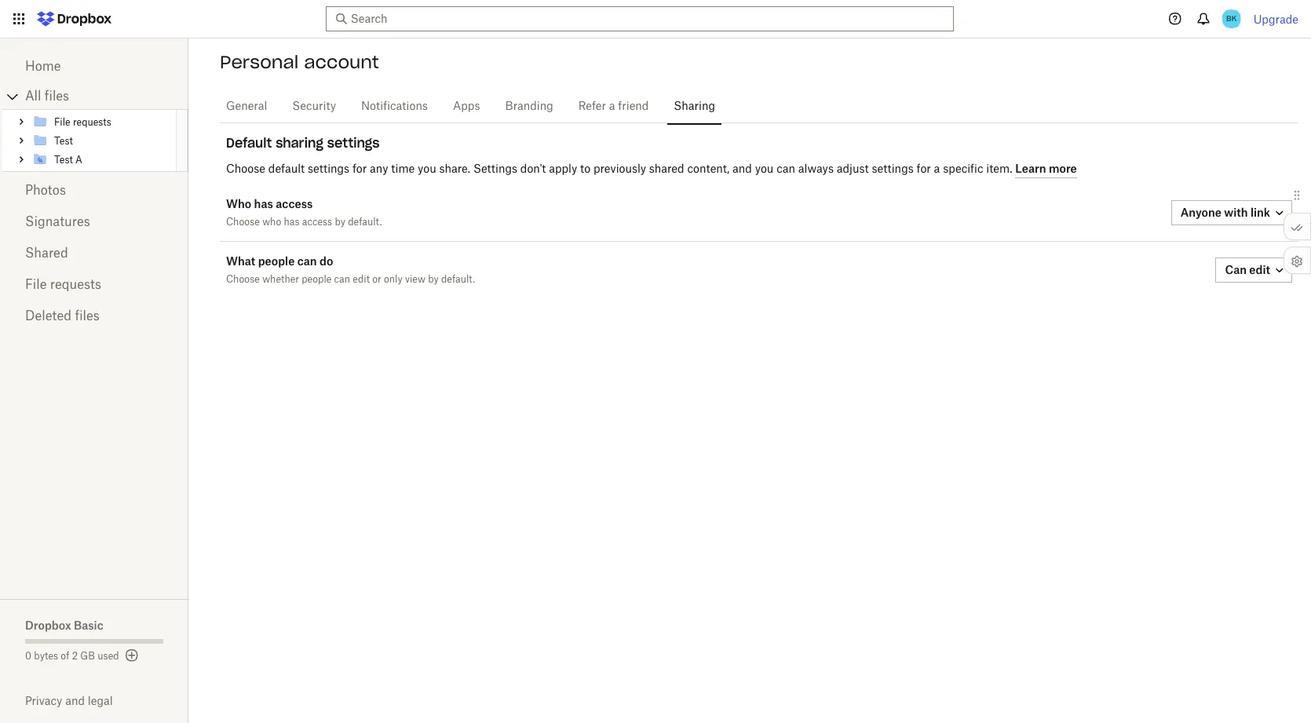 Task type: describe. For each thing, give the bounding box(es) containing it.
file requests inside all files tree
[[54, 117, 111, 127]]

photos link
[[25, 175, 163, 207]]

account
[[304, 51, 379, 73]]

deleted files
[[25, 310, 100, 323]]

all files tree
[[2, 84, 188, 172]]

all
[[25, 90, 41, 103]]

default. inside who has access choose who has access by default.
[[348, 218, 382, 227]]

sharing tab
[[668, 88, 722, 126]]

with
[[1224, 206, 1248, 219]]

2 for from the left
[[917, 164, 931, 175]]

settings for default
[[308, 164, 350, 175]]

test a link
[[32, 150, 174, 169]]

apps
[[453, 101, 480, 112]]

0 vertical spatial has
[[254, 197, 273, 210]]

0 horizontal spatial and
[[65, 694, 85, 707]]

shared
[[25, 247, 68, 260]]

branding tab
[[499, 88, 560, 126]]

of
[[61, 652, 69, 661]]

2 you from the left
[[755, 164, 774, 175]]

who
[[262, 218, 281, 227]]

0 vertical spatial access
[[276, 197, 313, 210]]

legal
[[88, 694, 113, 707]]

anyone
[[1181, 206, 1222, 219]]

1 you from the left
[[418, 164, 436, 175]]

privacy and legal
[[25, 694, 113, 707]]

dropbox basic
[[25, 619, 103, 632]]

privacy and legal link
[[25, 694, 188, 707]]

default
[[226, 135, 272, 151]]

can
[[1225, 263, 1247, 276]]

what
[[226, 254, 255, 268]]

test for test a
[[54, 155, 73, 165]]

branding
[[505, 101, 553, 112]]

tab list containing general
[[220, 86, 1299, 126]]

2 vertical spatial can
[[334, 275, 350, 284]]

default. inside what people can do choose whether people can edit or only view by default.
[[441, 275, 475, 284]]

dropbox logo - go to the homepage image
[[31, 6, 117, 31]]

1 vertical spatial access
[[302, 218, 332, 227]]

files for deleted files
[[75, 310, 100, 323]]

1 vertical spatial requests
[[50, 279, 101, 291]]

always
[[798, 164, 834, 175]]

test link
[[32, 131, 174, 150]]

refer
[[579, 101, 606, 112]]

edit inside what people can do choose whether people can edit or only view by default.
[[353, 275, 370, 284]]

can edit
[[1225, 263, 1270, 276]]

notifications tab
[[355, 88, 434, 126]]

time
[[391, 164, 415, 175]]

upgrade
[[1254, 12, 1299, 26]]

edit inside dropdown button
[[1250, 263, 1270, 276]]

who has access choose who has access by default.
[[226, 197, 382, 227]]

item.
[[986, 164, 1013, 175]]

whether
[[262, 275, 299, 284]]

can inside the "choose default settings for any time you share. settings don't apply to previously shared content, and you can always adjust settings for a specific item. learn more"
[[777, 164, 795, 175]]

personal
[[220, 51, 299, 73]]

all files
[[25, 90, 69, 103]]

basic
[[74, 619, 103, 632]]

default
[[268, 164, 305, 175]]

to
[[580, 164, 591, 175]]

more
[[1049, 161, 1077, 175]]

sharing
[[674, 101, 715, 112]]

files for all files
[[45, 90, 69, 103]]

shared link
[[25, 238, 163, 269]]

friend
[[618, 101, 649, 112]]

settings for sharing
[[327, 135, 380, 151]]

security tab
[[286, 88, 342, 126]]

1 horizontal spatial has
[[284, 218, 300, 227]]

get more space image
[[122, 646, 141, 665]]

1 vertical spatial file requests
[[25, 279, 101, 291]]

learn more button
[[1016, 159, 1077, 178]]

anyone with link button
[[1171, 200, 1292, 225]]

1 vertical spatial file requests link
[[25, 269, 163, 301]]

a
[[75, 155, 82, 165]]

specific
[[943, 164, 983, 175]]

or
[[372, 275, 381, 284]]

all files link
[[25, 84, 188, 109]]

shared
[[649, 164, 684, 175]]

general tab
[[220, 88, 274, 126]]

home
[[25, 60, 61, 73]]

only
[[384, 275, 403, 284]]

apply
[[549, 164, 577, 175]]

1 vertical spatial can
[[297, 254, 317, 268]]

test a
[[54, 155, 82, 165]]

share.
[[439, 164, 470, 175]]

bk button
[[1219, 6, 1244, 31]]

1 vertical spatial people
[[302, 275, 332, 284]]

what people can do choose whether people can edit or only view by default.
[[226, 254, 475, 284]]



Task type: locate. For each thing, give the bounding box(es) containing it.
test left a
[[54, 155, 73, 165]]

edit right the can on the top right of the page
[[1250, 263, 1270, 276]]

0 horizontal spatial default.
[[348, 218, 382, 227]]

test
[[54, 136, 73, 146], [54, 155, 73, 165]]

requests
[[73, 117, 111, 127], [50, 279, 101, 291]]

1 horizontal spatial and
[[733, 164, 752, 175]]

1 choose from the top
[[226, 164, 265, 175]]

has
[[254, 197, 273, 210], [284, 218, 300, 227]]

files inside all files link
[[45, 90, 69, 103]]

dropbox
[[25, 619, 71, 632]]

choose down who
[[226, 218, 260, 227]]

deleted files link
[[25, 301, 163, 332]]

0 horizontal spatial by
[[335, 218, 345, 227]]

has up who
[[254, 197, 273, 210]]

1 test from the top
[[54, 136, 73, 146]]

refer a friend
[[579, 101, 649, 112]]

and right the content,
[[733, 164, 752, 175]]

0 horizontal spatial has
[[254, 197, 273, 210]]

1 vertical spatial by
[[428, 275, 439, 284]]

0 vertical spatial a
[[609, 101, 615, 112]]

0 horizontal spatial edit
[[353, 275, 370, 284]]

0 vertical spatial people
[[258, 254, 295, 268]]

by inside who has access choose who has access by default.
[[335, 218, 345, 227]]

file requests link
[[32, 112, 174, 131], [25, 269, 163, 301]]

3 choose from the top
[[226, 275, 260, 284]]

choose inside what people can do choose whether people can edit or only view by default.
[[226, 275, 260, 284]]

default. up what people can do choose whether people can edit or only view by default.
[[348, 218, 382, 227]]

0 vertical spatial file requests link
[[32, 112, 174, 131]]

who
[[226, 197, 251, 210]]

1 horizontal spatial for
[[917, 164, 931, 175]]

access up the do
[[302, 218, 332, 227]]

can left the do
[[297, 254, 317, 268]]

test up test a
[[54, 136, 73, 146]]

security
[[292, 101, 336, 112]]

file requests link up deleted files in the top left of the page
[[25, 269, 163, 301]]

group
[[2, 109, 188, 172]]

2 choose from the top
[[226, 218, 260, 227]]

content,
[[687, 164, 730, 175]]

don't
[[520, 164, 546, 175]]

people
[[258, 254, 295, 268], [302, 275, 332, 284]]

can left always
[[777, 164, 795, 175]]

0 vertical spatial file requests
[[54, 117, 111, 127]]

learn
[[1016, 161, 1046, 175]]

apps tab
[[447, 88, 486, 126]]

1 vertical spatial a
[[934, 164, 940, 175]]

for
[[353, 164, 367, 175], [917, 164, 931, 175]]

can edit button
[[1216, 258, 1292, 283]]

1 vertical spatial and
[[65, 694, 85, 707]]

by up what people can do choose whether people can edit or only view by default.
[[335, 218, 345, 227]]

adjust
[[837, 164, 869, 175]]

1 vertical spatial choose
[[226, 218, 260, 227]]

can left or
[[334, 275, 350, 284]]

anyone with link
[[1181, 206, 1270, 219]]

0 bytes of 2 gb used
[[25, 652, 119, 661]]

1 vertical spatial has
[[284, 218, 300, 227]]

0 vertical spatial test
[[54, 136, 73, 146]]

settings right adjust at right
[[872, 164, 914, 175]]

1 horizontal spatial edit
[[1250, 263, 1270, 276]]

bytes
[[34, 652, 58, 661]]

0 horizontal spatial a
[[609, 101, 615, 112]]

1 horizontal spatial by
[[428, 275, 439, 284]]

a
[[609, 101, 615, 112], [934, 164, 940, 175]]

settings
[[473, 164, 518, 175]]

default sharing settings
[[226, 135, 380, 151]]

1 horizontal spatial people
[[302, 275, 332, 284]]

deleted
[[25, 310, 72, 323]]

1 vertical spatial test
[[54, 155, 73, 165]]

1 vertical spatial default.
[[441, 275, 475, 284]]

file requests up test link
[[54, 117, 111, 127]]

refer a friend tab
[[572, 88, 655, 126]]

a right the refer at the top of page
[[609, 101, 615, 112]]

gb
[[80, 652, 95, 661]]

requests up test link
[[73, 117, 111, 127]]

settings
[[327, 135, 380, 151], [308, 164, 350, 175], [872, 164, 914, 175]]

requests up deleted files in the top left of the page
[[50, 279, 101, 291]]

choose
[[226, 164, 265, 175], [226, 218, 260, 227], [226, 275, 260, 284]]

1 vertical spatial files
[[75, 310, 100, 323]]

access
[[276, 197, 313, 210], [302, 218, 332, 227]]

a inside the "choose default settings for any time you share. settings don't apply to previously shared content, and you can always adjust settings for a specific item. learn more"
[[934, 164, 940, 175]]

choose inside who has access choose who has access by default.
[[226, 218, 260, 227]]

people up whether
[[258, 254, 295, 268]]

1 horizontal spatial default.
[[441, 275, 475, 284]]

Search text field
[[351, 10, 925, 27]]

0 vertical spatial by
[[335, 218, 345, 227]]

used
[[98, 652, 119, 661]]

2 horizontal spatial can
[[777, 164, 795, 175]]

and inside the "choose default settings for any time you share. settings don't apply to previously shared content, and you can always adjust settings for a specific item. learn more"
[[733, 164, 752, 175]]

edit
[[1250, 263, 1270, 276], [353, 275, 370, 284]]

photos
[[25, 185, 66, 197]]

1 for from the left
[[353, 164, 367, 175]]

files
[[45, 90, 69, 103], [75, 310, 100, 323]]

any
[[370, 164, 388, 175]]

file down all files
[[54, 117, 70, 127]]

files inside deleted files link
[[75, 310, 100, 323]]

settings down the default sharing settings
[[308, 164, 350, 175]]

0
[[25, 652, 31, 661]]

0 vertical spatial requests
[[73, 117, 111, 127]]

for left any
[[353, 164, 367, 175]]

by inside what people can do choose whether people can edit or only view by default.
[[428, 275, 439, 284]]

tab list
[[220, 86, 1299, 126]]

files right all in the top left of the page
[[45, 90, 69, 103]]

link
[[1251, 206, 1270, 219]]

people down the do
[[302, 275, 332, 284]]

0 horizontal spatial people
[[258, 254, 295, 268]]

choose down default on the top left of the page
[[226, 164, 265, 175]]

edit left or
[[353, 275, 370, 284]]

1 horizontal spatial you
[[755, 164, 774, 175]]

previously
[[594, 164, 646, 175]]

0 horizontal spatial you
[[418, 164, 436, 175]]

file requests up deleted files in the top left of the page
[[25, 279, 101, 291]]

settings up any
[[327, 135, 380, 151]]

0 vertical spatial default.
[[348, 218, 382, 227]]

files right deleted
[[75, 310, 100, 323]]

has right who
[[284, 218, 300, 227]]

choose down what on the left of the page
[[226, 275, 260, 284]]

0 vertical spatial file
[[54, 117, 70, 127]]

privacy
[[25, 694, 62, 707]]

default.
[[348, 218, 382, 227], [441, 275, 475, 284]]

you
[[418, 164, 436, 175], [755, 164, 774, 175]]

bk
[[1227, 13, 1237, 24]]

1 horizontal spatial file
[[54, 117, 70, 127]]

0 vertical spatial can
[[777, 164, 795, 175]]

general
[[226, 101, 267, 112]]

2 test from the top
[[54, 155, 73, 165]]

choose default settings for any time you share. settings don't apply to previously shared content, and you can always adjust settings for a specific item. learn more
[[226, 161, 1077, 175]]

1 horizontal spatial files
[[75, 310, 100, 323]]

file down shared
[[25, 279, 47, 291]]

global header element
[[0, 0, 1311, 38]]

0 vertical spatial choose
[[226, 164, 265, 175]]

upgrade link
[[1254, 12, 1299, 26]]

0 horizontal spatial for
[[353, 164, 367, 175]]

2
[[72, 652, 78, 661]]

home link
[[25, 51, 163, 82]]

requests inside group
[[73, 117, 111, 127]]

0 horizontal spatial files
[[45, 90, 69, 103]]

file requests link down all files link
[[32, 112, 174, 131]]

for left specific
[[917, 164, 931, 175]]

access up who
[[276, 197, 313, 210]]

and
[[733, 164, 752, 175], [65, 694, 85, 707]]

1 vertical spatial file
[[25, 279, 47, 291]]

0 vertical spatial files
[[45, 90, 69, 103]]

a inside tab
[[609, 101, 615, 112]]

0 vertical spatial and
[[733, 164, 752, 175]]

by
[[335, 218, 345, 227], [428, 275, 439, 284]]

by right view
[[428, 275, 439, 284]]

you left always
[[755, 164, 774, 175]]

choose inside the "choose default settings for any time you share. settings don't apply to previously shared content, and you can always adjust settings for a specific item. learn more"
[[226, 164, 265, 175]]

signatures link
[[25, 207, 163, 238]]

file
[[54, 117, 70, 127], [25, 279, 47, 291]]

a left specific
[[934, 164, 940, 175]]

1 horizontal spatial can
[[334, 275, 350, 284]]

do
[[320, 254, 333, 268]]

file inside tree
[[54, 117, 70, 127]]

group containing file requests
[[2, 109, 188, 172]]

view
[[405, 275, 426, 284]]

test for test
[[54, 136, 73, 146]]

personal account
[[220, 51, 379, 73]]

notifications
[[361, 101, 428, 112]]

1 horizontal spatial a
[[934, 164, 940, 175]]

0 horizontal spatial can
[[297, 254, 317, 268]]

signatures
[[25, 216, 90, 229]]

default. right view
[[441, 275, 475, 284]]

2 vertical spatial choose
[[226, 275, 260, 284]]

sharing
[[276, 135, 323, 151]]

can
[[777, 164, 795, 175], [297, 254, 317, 268], [334, 275, 350, 284]]

you right time
[[418, 164, 436, 175]]

and left legal
[[65, 694, 85, 707]]

0 horizontal spatial file
[[25, 279, 47, 291]]



Task type: vqa. For each thing, say whether or not it's contained in the screenshot.
name
no



